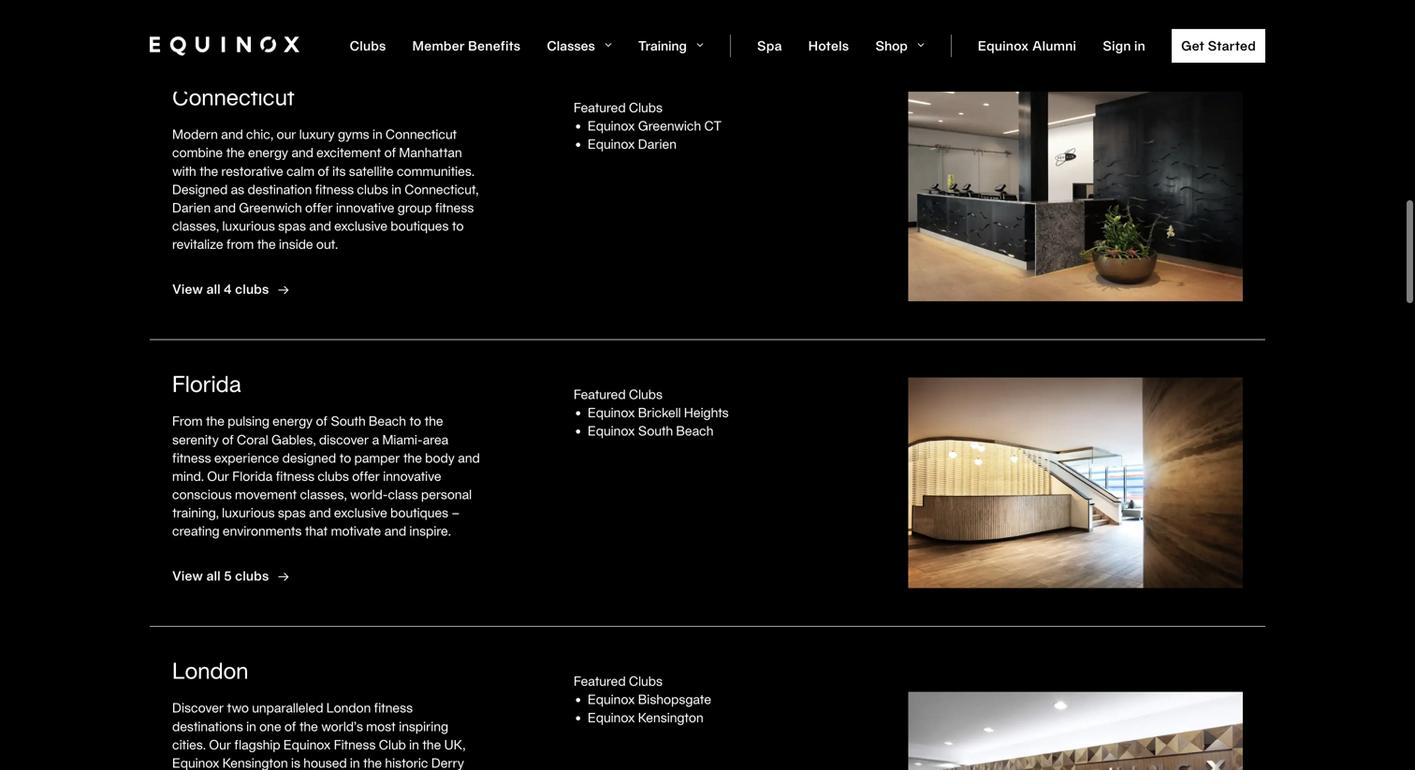 Task type: describe. For each thing, give the bounding box(es) containing it.
creating
[[172, 523, 220, 539]]

innovative inside from the pulsing energy of south beach to the serenity of coral gables, discover a miami-area fitness experience designed to pamper the body and mind. our florida fitness clubs offer innovative conscious movement classes, world-class personal training, luxurious spas and exclusive boutiques – creating environments that motivate and inspire.
[[383, 468, 442, 484]]

london image
[[909, 692, 1243, 771]]

mind.
[[172, 468, 204, 484]]

view all 4 clubs
[[172, 281, 269, 297]]

london inside 'discover two unparalleled london fitness destinations in one of the world's most inspiring cities. our flagship equinox fitness club in the uk, equinox kensington is housed in the historic de'
[[327, 700, 371, 716]]

that
[[305, 523, 328, 539]]

world-
[[350, 486, 388, 502]]

discover
[[319, 431, 369, 447]]

inspiring
[[399, 718, 449, 734]]

movement
[[235, 486, 297, 502]]

0 vertical spatial florida
[[172, 370, 241, 397]]

connecticut image
[[909, 91, 1243, 314]]

member
[[413, 37, 465, 54]]

kensington inside featured clubs equinox bishopsgate equinox kensington
[[638, 710, 704, 726]]

shop
[[876, 37, 911, 54]]

connecticut,
[[405, 181, 479, 197]]

heights
[[684, 404, 729, 420]]

clubs for florida
[[629, 386, 663, 402]]

the up restorative
[[226, 144, 245, 160]]

chic,
[[246, 126, 274, 142]]

fitness inside 'discover two unparalleled london fitness destinations in one of the world's most inspiring cities. our flagship equinox fitness club in the uk, equinox kensington is housed in the historic de'
[[374, 700, 413, 716]]

in left one
[[246, 718, 256, 734]]

all for connecticut
[[206, 281, 221, 297]]

sign in link
[[1103, 37, 1146, 54]]

training image
[[696, 43, 704, 47]]

get started
[[1182, 37, 1256, 54]]

0 horizontal spatial to
[[339, 450, 351, 466]]

in right gyms at the top
[[373, 126, 383, 142]]

and up out.
[[309, 218, 331, 234]]

view for connecticut
[[172, 281, 203, 297]]

class
[[388, 486, 418, 502]]

in up group
[[392, 181, 402, 197]]

designed
[[172, 181, 228, 197]]

to inside modern and chic, our luxury gyms in connecticut combine the energy and excitement of manhattan with the restorative calm of its satellite communities. designed as destination fitness clubs in connecticut, darien and greenwich offer innovative group fitness classes, luxurious spas and exclusive boutiques to revitalize from the inside out.
[[452, 218, 464, 234]]

classes
[[547, 37, 598, 54]]

view all 5 clubs button
[[172, 559, 302, 596]]

–
[[452, 505, 460, 521]]

classes, inside modern and chic, our luxury gyms in connecticut combine the energy and excitement of manhattan with the restorative calm of its satellite communities. designed as destination fitness clubs in connecticut, darien and greenwich offer innovative group fitness classes, luxurious spas and exclusive boutiques to revitalize from the inside out.
[[172, 218, 219, 234]]

serenity
[[172, 431, 219, 447]]

4
[[224, 281, 232, 297]]

inspire.
[[410, 523, 451, 539]]

inside
[[279, 236, 313, 252]]

sign in
[[1103, 37, 1146, 54]]

bishopsgate
[[638, 691, 712, 707]]

experience
[[214, 450, 279, 466]]

spa link
[[757, 37, 783, 54]]

and left chic,
[[221, 126, 243, 142]]

training,
[[172, 505, 219, 521]]

modern
[[172, 126, 218, 142]]

south inside featured clubs equinox brickell heights equinox south beach
[[638, 423, 673, 439]]

beach inside featured clubs equinox brickell heights equinox south beach
[[676, 423, 714, 439]]

darien inside modern and chic, our luxury gyms in connecticut combine the energy and excitement of manhattan with the restorative calm of its satellite communities. designed as destination fitness clubs in connecticut, darien and greenwich offer innovative group fitness classes, luxurious spas and exclusive boutiques to revitalize from the inside out.
[[172, 199, 211, 215]]

florida inside from the pulsing energy of south beach to the serenity of coral gables, discover a miami-area fitness experience designed to pamper the body and mind. our florida fitness clubs offer innovative conscious movement classes, world-class personal training, luxurious spas and exclusive boutiques – creating environments that motivate and inspire.
[[232, 468, 273, 484]]

innovative inside modern and chic, our luxury gyms in connecticut combine the energy and excitement of manhattan with the restorative calm of its satellite communities. designed as destination fitness clubs in connecticut, darien and greenwich offer innovative group fitness classes, luxurious spas and exclusive boutiques to revitalize from the inside out.
[[336, 199, 395, 215]]

classes button
[[547, 37, 612, 54]]

all for florida
[[206, 568, 221, 584]]

luxurious inside modern and chic, our luxury gyms in connecticut combine the energy and excitement of manhattan with the restorative calm of its satellite communities. designed as destination fitness clubs in connecticut, darien and greenwich offer innovative group fitness classes, luxurious spas and exclusive boutiques to revitalize from the inside out.
[[222, 218, 275, 234]]

of left its
[[318, 163, 329, 179]]

the up designed
[[199, 163, 218, 179]]

coral
[[237, 431, 268, 447]]

uk,
[[444, 737, 466, 753]]

equinox alumni link
[[978, 37, 1077, 54]]

with
[[172, 163, 196, 179]]

motivate
[[331, 523, 381, 539]]

0 horizontal spatial connecticut
[[172, 83, 295, 110]]

gables,
[[272, 431, 316, 447]]

in right sign
[[1135, 37, 1146, 54]]

connecticut inside modern and chic, our luxury gyms in connecticut combine the energy and excitement of manhattan with the restorative calm of its satellite communities. designed as destination fitness clubs in connecticut, darien and greenwich offer innovative group fitness classes, luxurious spas and exclusive boutiques to revitalize from the inside out.
[[386, 126, 457, 142]]

as
[[231, 181, 245, 197]]

5
[[224, 568, 232, 584]]

gyms
[[338, 126, 370, 142]]

modern and chic, our luxury gyms in connecticut combine the energy and excitement of manhattan with the restorative calm of its satellite communities. designed as destination fitness clubs in connecticut, darien and greenwich offer innovative group fitness classes, luxurious spas and exclusive boutiques to revitalize from the inside out.
[[172, 126, 479, 252]]

the down fitness at bottom
[[363, 755, 382, 771]]

featured clubs equinox bishopsgate equinox kensington
[[574, 673, 712, 726]]

most
[[366, 718, 396, 734]]

equinox alumni
[[978, 37, 1077, 54]]

get started link
[[1172, 29, 1266, 63]]

clubs left member
[[350, 37, 386, 54]]

satellite
[[349, 163, 394, 179]]

destinations
[[172, 718, 243, 734]]

fitness down its
[[315, 181, 354, 197]]

excitement
[[317, 144, 381, 160]]

environments
[[223, 523, 302, 539]]

revitalize
[[172, 236, 223, 252]]

member benefits
[[413, 37, 521, 54]]

and up calm
[[292, 144, 314, 160]]

kensington inside 'discover two unparalleled london fitness destinations in one of the world's most inspiring cities. our flagship equinox fitness club in the uk, equinox kensington is housed in the historic de'
[[223, 755, 288, 771]]

unparalleled
[[252, 700, 323, 716]]

fitness down 'connecticut,'
[[435, 199, 474, 215]]

ct
[[705, 117, 722, 133]]

classes image
[[605, 43, 612, 47]]

classes, inside from the pulsing energy of south beach to the serenity of coral gables, discover a miami-area fitness experience designed to pamper the body and mind. our florida fitness clubs offer innovative conscious movement classes, world-class personal training, luxurious spas and exclusive boutiques – creating environments that motivate and inspire.
[[300, 486, 347, 502]]

discover two unparalleled london fitness destinations in one of the world's most inspiring cities. our flagship equinox fitness club in the uk, equinox kensington is housed in the historic de
[[172, 700, 476, 771]]

of up satellite
[[384, 144, 396, 160]]

pulsing
[[228, 413, 270, 429]]

hotels
[[809, 37, 850, 54]]

discover
[[172, 700, 224, 716]]

training button
[[638, 37, 704, 54]]

housed
[[304, 755, 347, 771]]

clubs link
[[350, 37, 386, 54]]

club
[[379, 737, 406, 753]]

in down fitness at bottom
[[350, 755, 360, 771]]

conscious
[[172, 486, 232, 502]]

clubs right 5
[[235, 568, 269, 584]]

from
[[226, 236, 254, 252]]

view all 4 clubs button
[[172, 272, 302, 309]]

luxury
[[299, 126, 335, 142]]

shop button
[[876, 37, 925, 54]]

view all 5 clubs
[[172, 568, 269, 584]]

exclusive inside modern and chic, our luxury gyms in connecticut combine the energy and excitement of manhattan with the restorative calm of its satellite communities. designed as destination fitness clubs in connecticut, darien and greenwich offer innovative group fitness classes, luxurious spas and exclusive boutiques to revitalize from the inside out.
[[334, 218, 388, 234]]

from
[[172, 413, 203, 429]]

south inside from the pulsing energy of south beach to the serenity of coral gables, discover a miami-area fitness experience designed to pamper the body and mind. our florida fitness clubs offer innovative conscious movement classes, world-class personal training, luxurious spas and exclusive boutiques – creating environments that motivate and inspire.
[[331, 413, 366, 429]]

out.
[[316, 236, 338, 252]]



Task type: vqa. For each thing, say whether or not it's contained in the screenshot.
the Our inside the from the pulsing energy of south beach to the serenity of coral gables, discover a miami-area fitness experience designed to pamper the body and mind. our florida fitness clubs offer innovative conscious movement classes, world-class personal training, luxurious spas and exclusive boutiques – creating environments that motivate and inspire.
yes



Task type: locate. For each thing, give the bounding box(es) containing it.
2 vertical spatial featured
[[574, 673, 626, 689]]

0 vertical spatial featured
[[574, 99, 626, 115]]

0 horizontal spatial greenwich
[[239, 199, 302, 215]]

sign
[[1103, 37, 1132, 54]]

1 vertical spatial our
[[209, 737, 231, 753]]

boutiques up inspire.
[[391, 505, 449, 521]]

0 horizontal spatial beach
[[369, 413, 406, 429]]

0 vertical spatial kensington
[[638, 710, 704, 726]]

1 view from the top
[[172, 281, 203, 297]]

florida image
[[909, 378, 1243, 601]]

exclusive inside from the pulsing energy of south beach to the serenity of coral gables, discover a miami-area fitness experience designed to pamper the body and mind. our florida fitness clubs offer innovative conscious movement classes, world-class personal training, luxurious spas and exclusive boutiques – creating environments that motivate and inspire.
[[334, 505, 388, 521]]

1 horizontal spatial connecticut
[[386, 126, 457, 142]]

1 horizontal spatial beach
[[676, 423, 714, 439]]

personal
[[421, 486, 472, 502]]

our
[[277, 126, 296, 142]]

and left inspire.
[[384, 523, 406, 539]]

clubs down training
[[629, 99, 663, 115]]

is
[[291, 755, 301, 771]]

2 all from the top
[[206, 568, 221, 584]]

london
[[172, 657, 249, 684], [327, 700, 371, 716]]

miami-
[[382, 431, 423, 447]]

2 horizontal spatial to
[[452, 218, 464, 234]]

3 featured from the top
[[574, 673, 626, 689]]

1 vertical spatial all
[[206, 568, 221, 584]]

brickell
[[638, 404, 681, 420]]

fitness
[[334, 737, 376, 753]]

1 vertical spatial offer
[[352, 468, 380, 484]]

of down unparalleled
[[285, 718, 296, 734]]

clubs down designed
[[318, 468, 349, 484]]

innovative
[[336, 199, 395, 215], [383, 468, 442, 484]]

energy inside from the pulsing energy of south beach to the serenity of coral gables, discover a miami-area fitness experience designed to pamper the body and mind. our florida fitness clubs offer innovative conscious movement classes, world-class personal training, luxurious spas and exclusive boutiques – creating environments that motivate and inspire.
[[273, 413, 313, 429]]

energy up the gables,
[[273, 413, 313, 429]]

1 horizontal spatial greenwich
[[638, 117, 701, 133]]

the down unparalleled
[[299, 718, 318, 734]]

get
[[1182, 37, 1205, 54]]

0 vertical spatial view
[[172, 281, 203, 297]]

greenwich down destination
[[239, 199, 302, 215]]

1 luxurious from the top
[[222, 218, 275, 234]]

exclusive up motivate
[[334, 505, 388, 521]]

1 horizontal spatial offer
[[352, 468, 380, 484]]

all left 4
[[206, 281, 221, 297]]

clubs for london
[[629, 673, 663, 689]]

of inside 'discover two unparalleled london fitness destinations in one of the world's most inspiring cities. our flagship equinox fitness club in the uk, equinox kensington is housed in the historic de'
[[285, 718, 296, 734]]

combine
[[172, 144, 223, 160]]

historic
[[385, 755, 428, 771]]

luxurious up the from
[[222, 218, 275, 234]]

featured for florida
[[574, 386, 626, 402]]

darien
[[638, 136, 677, 152], [172, 199, 211, 215]]

1 vertical spatial featured
[[574, 386, 626, 402]]

1 featured from the top
[[574, 99, 626, 115]]

florida up the from
[[172, 370, 241, 397]]

0 horizontal spatial south
[[331, 413, 366, 429]]

all
[[206, 281, 221, 297], [206, 568, 221, 584]]

featured
[[574, 99, 626, 115], [574, 386, 626, 402], [574, 673, 626, 689]]

greenwich inside modern and chic, our luxury gyms in connecticut combine the energy and excitement of manhattan with the restorative calm of its satellite communities. designed as destination fitness clubs in connecticut, darien and greenwich offer innovative group fitness classes, luxurious spas and exclusive boutiques to revitalize from the inside out.
[[239, 199, 302, 215]]

to down 'connecticut,'
[[452, 218, 464, 234]]

spa
[[757, 37, 783, 54]]

spas up inside
[[278, 218, 306, 234]]

clubs up bishopsgate
[[629, 673, 663, 689]]

0 horizontal spatial darien
[[172, 199, 211, 215]]

luxurious inside from the pulsing energy of south beach to the serenity of coral gables, discover a miami-area fitness experience designed to pamper the body and mind. our florida fitness clubs offer innovative conscious movement classes, world-class personal training, luxurious spas and exclusive boutiques – creating environments that motivate and inspire.
[[222, 505, 275, 521]]

energy inside modern and chic, our luxury gyms in connecticut combine the energy and excitement of manhattan with the restorative calm of its satellite communities. designed as destination fitness clubs in connecticut, darien and greenwich offer innovative group fitness classes, luxurious spas and exclusive boutiques to revitalize from the inside out.
[[248, 144, 288, 160]]

1 vertical spatial kensington
[[223, 755, 288, 771]]

2 featured from the top
[[574, 386, 626, 402]]

connecticut up the "manhattan"
[[386, 126, 457, 142]]

south
[[331, 413, 366, 429], [638, 423, 673, 439]]

0 horizontal spatial kensington
[[223, 755, 288, 771]]

our inside from the pulsing energy of south beach to the serenity of coral gables, discover a miami-area fitness experience designed to pamper the body and mind. our florida fitness clubs offer innovative conscious movement classes, world-class personal training, luxurious spas and exclusive boutiques – creating environments that motivate and inspire.
[[207, 468, 229, 484]]

1 vertical spatial london
[[327, 700, 371, 716]]

darien inside featured clubs equinox greenwich ct equinox darien
[[638, 136, 677, 152]]

luxurious
[[222, 218, 275, 234], [222, 505, 275, 521]]

0 vertical spatial all
[[206, 281, 221, 297]]

0 horizontal spatial offer
[[305, 199, 333, 215]]

1 vertical spatial greenwich
[[239, 199, 302, 215]]

connecticut up chic,
[[172, 83, 295, 110]]

1 vertical spatial darien
[[172, 199, 211, 215]]

the right the from
[[257, 236, 276, 252]]

two
[[227, 700, 249, 716]]

1 all from the top
[[206, 281, 221, 297]]

in up historic at the left bottom of the page
[[409, 737, 419, 753]]

0 vertical spatial exclusive
[[334, 218, 388, 234]]

fitness down designed
[[276, 468, 315, 484]]

communities.
[[397, 163, 475, 179]]

1 horizontal spatial london
[[327, 700, 371, 716]]

0 vertical spatial connecticut
[[172, 83, 295, 110]]

clubs inside featured clubs equinox brickell heights equinox south beach
[[629, 386, 663, 402]]

body
[[425, 450, 455, 466]]

boutiques
[[391, 218, 449, 234], [391, 505, 449, 521]]

energy down chic,
[[248, 144, 288, 160]]

energy
[[248, 144, 288, 160], [273, 413, 313, 429]]

cities.
[[172, 737, 206, 753]]

and up that
[[309, 505, 331, 521]]

greenwich left ct
[[638, 117, 701, 133]]

spas up that
[[278, 505, 306, 521]]

view left 4
[[172, 281, 203, 297]]

to down discover
[[339, 450, 351, 466]]

fitness up mind.
[[172, 450, 211, 466]]

boutiques down group
[[391, 218, 449, 234]]

clubs inside modern and chic, our luxury gyms in connecticut combine the energy and excitement of manhattan with the restorative calm of its satellite communities. designed as destination fitness clubs in connecticut, darien and greenwich offer innovative group fitness classes, luxurious spas and exclusive boutiques to revitalize from the inside out.
[[357, 181, 389, 197]]

kensington
[[638, 710, 704, 726], [223, 755, 288, 771]]

luxurious up environments
[[222, 505, 275, 521]]

south up discover
[[331, 413, 366, 429]]

innovative up class
[[383, 468, 442, 484]]

1 horizontal spatial kensington
[[638, 710, 704, 726]]

beach down heights
[[676, 423, 714, 439]]

the up serenity at bottom left
[[206, 413, 225, 429]]

florida
[[172, 370, 241, 397], [232, 468, 273, 484]]

the down miami-
[[403, 450, 422, 466]]

featured inside featured clubs equinox greenwich ct equinox darien
[[574, 99, 626, 115]]

0 vertical spatial classes,
[[172, 218, 219, 234]]

1 vertical spatial luxurious
[[222, 505, 275, 521]]

offer inside modern and chic, our luxury gyms in connecticut combine the energy and excitement of manhattan with the restorative calm of its satellite communities. designed as destination fitness clubs in connecticut, darien and greenwich offer innovative group fitness classes, luxurious spas and exclusive boutiques to revitalize from the inside out.
[[305, 199, 333, 215]]

our up conscious
[[207, 468, 229, 484]]

exclusive
[[334, 218, 388, 234], [334, 505, 388, 521]]

florida down experience
[[232, 468, 273, 484]]

featured for london
[[574, 673, 626, 689]]

connecticut
[[172, 83, 295, 110], [386, 126, 457, 142]]

1 vertical spatial view
[[172, 568, 203, 584]]

classes, up revitalize
[[172, 218, 219, 234]]

1 horizontal spatial darien
[[638, 136, 677, 152]]

0 vertical spatial to
[[452, 218, 464, 234]]

spas
[[278, 218, 306, 234], [278, 505, 306, 521]]

pamper
[[354, 450, 400, 466]]

clubs
[[350, 37, 386, 54], [629, 99, 663, 115], [629, 386, 663, 402], [629, 673, 663, 689]]

and right body
[[458, 450, 480, 466]]

designed
[[282, 450, 336, 466]]

0 vertical spatial greenwich
[[638, 117, 701, 133]]

our inside 'discover two unparalleled london fitness destinations in one of the world's most inspiring cities. our flagship equinox fitness club in the uk, equinox kensington is housed in the historic de'
[[209, 737, 231, 753]]

0 vertical spatial offer
[[305, 199, 333, 215]]

1 boutiques from the top
[[391, 218, 449, 234]]

1 horizontal spatial to
[[409, 413, 421, 429]]

south down brickell
[[638, 423, 673, 439]]

offer up out.
[[305, 199, 333, 215]]

1 horizontal spatial south
[[638, 423, 673, 439]]

benefits
[[468, 37, 521, 54]]

calm
[[287, 163, 315, 179]]

our down destinations
[[209, 737, 231, 753]]

exclusive up out.
[[334, 218, 388, 234]]

offer inside from the pulsing energy of south beach to the serenity of coral gables, discover a miami-area fitness experience designed to pamper the body and mind. our florida fitness clubs offer innovative conscious movement classes, world-class personal training, luxurious spas and exclusive boutiques – creating environments that motivate and inspire.
[[352, 468, 380, 484]]

from the pulsing energy of south beach to the serenity of coral gables, discover a miami-area fitness experience designed to pamper the body and mind. our florida fitness clubs offer innovative conscious movement classes, world-class personal training, luxurious spas and exclusive boutiques – creating environments that motivate and inspire.
[[172, 413, 480, 539]]

0 vertical spatial innovative
[[336, 199, 395, 215]]

the down inspiring
[[422, 737, 441, 753]]

2 view from the top
[[172, 568, 203, 584]]

0 horizontal spatial london
[[172, 657, 249, 684]]

and
[[221, 126, 243, 142], [292, 144, 314, 160], [214, 199, 236, 215], [309, 218, 331, 234], [458, 450, 480, 466], [309, 505, 331, 521], [384, 523, 406, 539]]

beach up a
[[369, 413, 406, 429]]

clubs up brickell
[[629, 386, 663, 402]]

greenwich
[[638, 117, 701, 133], [239, 199, 302, 215]]

and down as
[[214, 199, 236, 215]]

clubs inside featured clubs equinox bishopsgate equinox kensington
[[629, 673, 663, 689]]

london up world's
[[327, 700, 371, 716]]

world's
[[321, 718, 363, 734]]

clubs inside from the pulsing energy of south beach to the serenity of coral gables, discover a miami-area fitness experience designed to pamper the body and mind. our florida fitness clubs offer innovative conscious movement classes, world-class personal training, luxurious spas and exclusive boutiques – creating environments that motivate and inspire.
[[318, 468, 349, 484]]

0 vertical spatial luxurious
[[222, 218, 275, 234]]

area
[[423, 431, 449, 447]]

1 vertical spatial innovative
[[383, 468, 442, 484]]

innovative down satellite
[[336, 199, 395, 215]]

view left 5
[[172, 568, 203, 584]]

1 vertical spatial boutiques
[[391, 505, 449, 521]]

view for florida
[[172, 568, 203, 584]]

of left coral
[[222, 431, 234, 447]]

1 vertical spatial florida
[[232, 468, 273, 484]]

all left 5
[[206, 568, 221, 584]]

featured for connecticut
[[574, 99, 626, 115]]

clubs right 4
[[235, 281, 269, 297]]

equinox
[[978, 37, 1029, 54], [588, 117, 635, 133], [588, 136, 635, 152], [588, 404, 635, 420], [588, 423, 635, 439], [588, 691, 635, 707], [588, 710, 635, 726], [284, 737, 331, 753], [172, 755, 220, 771]]

0 vertical spatial darien
[[638, 136, 677, 152]]

destination
[[248, 181, 312, 197]]

1 vertical spatial spas
[[278, 505, 306, 521]]

one
[[259, 718, 281, 734]]

featured clubs equinox brickell heights equinox south beach
[[574, 386, 729, 439]]

shop image
[[918, 43, 925, 47]]

2 luxurious from the top
[[222, 505, 275, 521]]

offer
[[305, 199, 333, 215], [352, 468, 380, 484]]

spas inside from the pulsing energy of south beach to the serenity of coral gables, discover a miami-area fitness experience designed to pamper the body and mind. our florida fitness clubs offer innovative conscious movement classes, world-class personal training, luxurious spas and exclusive boutiques – creating environments that motivate and inspire.
[[278, 505, 306, 521]]

spas inside modern and chic, our luxury gyms in connecticut combine the energy and excitement of manhattan with the restorative calm of its satellite communities. designed as destination fitness clubs in connecticut, darien and greenwich offer innovative group fitness classes, luxurious spas and exclusive boutiques to revitalize from the inside out.
[[278, 218, 306, 234]]

kensington down the "flagship"
[[223, 755, 288, 771]]

0 vertical spatial energy
[[248, 144, 288, 160]]

the up area
[[425, 413, 443, 429]]

0 vertical spatial boutiques
[[391, 218, 449, 234]]

0 vertical spatial our
[[207, 468, 229, 484]]

member benefits link
[[413, 37, 521, 54]]

in
[[1135, 37, 1146, 54], [373, 126, 383, 142], [392, 181, 402, 197], [246, 718, 256, 734], [409, 737, 419, 753], [350, 755, 360, 771]]

clubs down satellite
[[357, 181, 389, 197]]

0 vertical spatial london
[[172, 657, 249, 684]]

0 horizontal spatial classes,
[[172, 218, 219, 234]]

1 horizontal spatial classes,
[[300, 486, 347, 502]]

fitness up 'most'
[[374, 700, 413, 716]]

london up 'discover'
[[172, 657, 249, 684]]

alumni
[[1033, 37, 1077, 54]]

a
[[372, 431, 379, 447]]

of up discover
[[316, 413, 328, 429]]

to up miami-
[[409, 413, 421, 429]]

featured inside featured clubs equinox brickell heights equinox south beach
[[574, 386, 626, 402]]

our
[[207, 468, 229, 484], [209, 737, 231, 753]]

classes, up that
[[300, 486, 347, 502]]

beach inside from the pulsing energy of south beach to the serenity of coral gables, discover a miami-area fitness experience designed to pamper the body and mind. our florida fitness clubs offer innovative conscious movement classes, world-class personal training, luxurious spas and exclusive boutiques – creating environments that motivate and inspire.
[[369, 413, 406, 429]]

started
[[1208, 37, 1256, 54]]

offer up 'world-'
[[352, 468, 380, 484]]

1 vertical spatial exclusive
[[334, 505, 388, 521]]

greenwich inside featured clubs equinox greenwich ct equinox darien
[[638, 117, 701, 133]]

its
[[332, 163, 346, 179]]

0 vertical spatial spas
[[278, 218, 306, 234]]

featured clubs equinox greenwich ct equinox darien
[[574, 99, 722, 152]]

training
[[638, 37, 690, 54]]

1 vertical spatial connecticut
[[386, 126, 457, 142]]

boutiques inside from the pulsing energy of south beach to the serenity of coral gables, discover a miami-area fitness experience designed to pamper the body and mind. our florida fitness clubs offer innovative conscious movement classes, world-class personal training, luxurious spas and exclusive boutiques – creating environments that motivate and inspire.
[[391, 505, 449, 521]]

2 vertical spatial to
[[339, 450, 351, 466]]

flagship
[[234, 737, 281, 753]]

boutiques inside modern and chic, our luxury gyms in connecticut combine the energy and excitement of manhattan with the restorative calm of its satellite communities. designed as destination fitness clubs in connecticut, darien and greenwich offer innovative group fitness classes, luxurious spas and exclusive boutiques to revitalize from the inside out.
[[391, 218, 449, 234]]

hotels link
[[809, 37, 850, 54]]

2 boutiques from the top
[[391, 505, 449, 521]]

manhattan
[[399, 144, 462, 160]]

restorative
[[221, 163, 284, 179]]

featured inside featured clubs equinox bishopsgate equinox kensington
[[574, 673, 626, 689]]

1 vertical spatial energy
[[273, 413, 313, 429]]

kensington down bishopsgate
[[638, 710, 704, 726]]

clubs inside featured clubs equinox greenwich ct equinox darien
[[629, 99, 663, 115]]

1 vertical spatial classes,
[[300, 486, 347, 502]]

beach
[[369, 413, 406, 429], [676, 423, 714, 439]]

clubs for connecticut
[[629, 99, 663, 115]]

group
[[398, 199, 432, 215]]

1 vertical spatial to
[[409, 413, 421, 429]]



